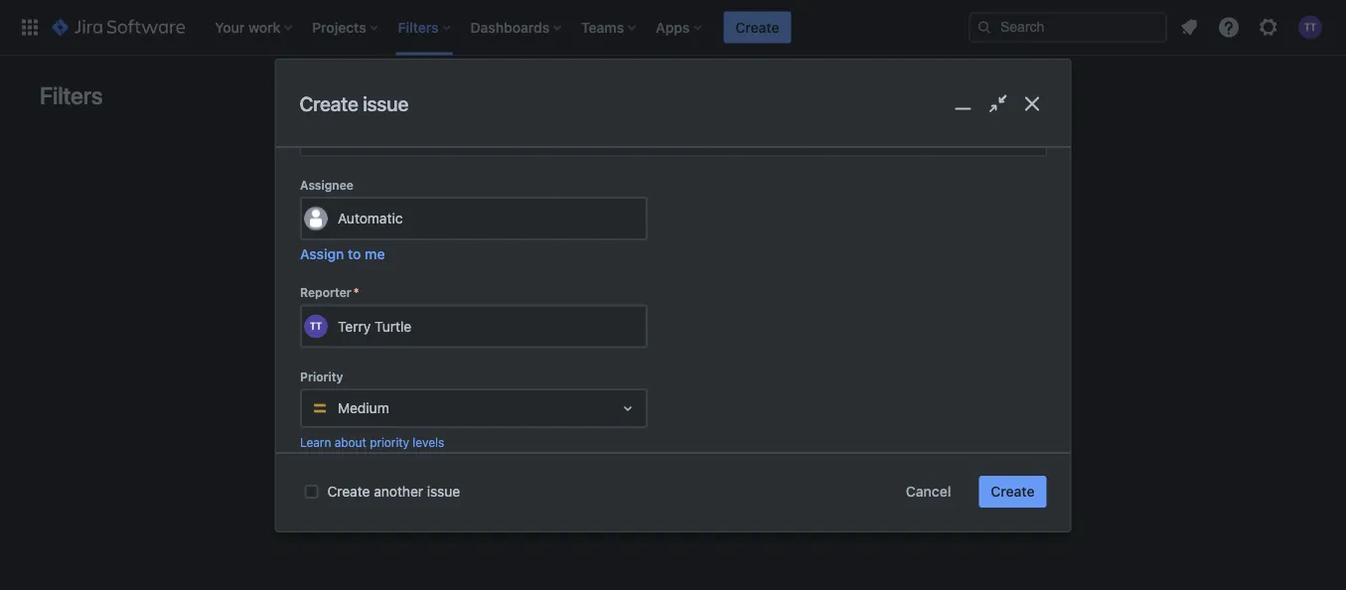 Task type: vqa. For each thing, say whether or not it's contained in the screenshot.
primary element
yes



Task type: describe. For each thing, give the bounding box(es) containing it.
don't
[[601, 307, 647, 331]]

have
[[651, 307, 693, 331]]

priority
[[300, 370, 343, 383]]

reporter *
[[300, 286, 359, 299]]

learn
[[300, 435, 331, 449]]

criteria.
[[641, 368, 690, 385]]

a
[[557, 348, 565, 365]]

1 horizontal spatial issue
[[427, 484, 460, 500]]

search
[[595, 368, 638, 385]]

create issue
[[300, 92, 409, 115]]

scrollable content region
[[276, 0, 1071, 454]]

filter
[[568, 348, 598, 365]]

create button inside the primary element
[[724, 11, 792, 43]]

assignee
[[300, 178, 353, 192]]

create issue dialog
[[276, 0, 1071, 532]]

searching.
[[621, 348, 687, 365]]

any
[[698, 307, 729, 331]]

create another issue
[[328, 484, 460, 500]]

filters
[[734, 307, 783, 331]]

you for you can create a filter by searching. select
[[458, 348, 482, 365]]

terry
[[337, 318, 370, 334]]

from
[[834, 348, 864, 365]]

create banner
[[0, 0, 1347, 56]]

*
[[353, 286, 359, 299]]

another
[[374, 484, 423, 500]]

learn about priority levels link
[[300, 435, 444, 449]]

open image
[[616, 396, 640, 420]]

discard & close image
[[1019, 89, 1047, 118]]

terry turtle
[[337, 318, 411, 334]]

filters
[[40, 82, 103, 109]]

assign to me
[[300, 246, 385, 262]]

can
[[486, 348, 509, 365]]

automatic
[[337, 210, 403, 227]]

your
[[562, 368, 591, 385]]

to
[[347, 246, 361, 262]]

enter
[[525, 368, 559, 385]]

search image
[[977, 19, 993, 35]]

and
[[497, 368, 521, 385]]

learn about priority levels
[[300, 435, 444, 449]]

create
[[513, 348, 553, 365]]

reporter
[[300, 286, 351, 299]]

exit full screen image
[[984, 89, 1013, 118]]



Task type: locate. For each thing, give the bounding box(es) containing it.
levels
[[412, 435, 444, 449]]

you up filter
[[564, 307, 597, 331]]

create button
[[724, 11, 792, 43], [979, 476, 1047, 508]]

assign
[[300, 246, 344, 262]]

medium
[[337, 400, 389, 416]]

jira software image
[[52, 15, 185, 39], [52, 15, 185, 39]]

sidebar
[[446, 368, 494, 385]]

1 vertical spatial you
[[458, 348, 482, 365]]

1 vertical spatial issue
[[427, 484, 460, 500]]

1 vertical spatial create button
[[979, 476, 1047, 508]]

you up sidebar
[[458, 348, 482, 365]]

from the sidebar and enter your search criteria. then, select
[[446, 348, 889, 385]]

0 vertical spatial issue
[[363, 92, 409, 115]]

cancel
[[906, 484, 952, 500]]

0 horizontal spatial issue
[[363, 92, 409, 115]]

1 horizontal spatial create button
[[979, 476, 1047, 508]]

create
[[736, 19, 780, 35], [300, 92, 358, 115], [328, 484, 370, 500], [991, 484, 1035, 500]]

you don't have any filters
[[564, 307, 783, 331]]

you
[[564, 307, 597, 331], [458, 348, 482, 365]]

terry turtle image
[[304, 314, 328, 338]]

assign to me button
[[300, 244, 385, 264]]

select
[[734, 368, 773, 385]]

you for you don't have any filters
[[564, 307, 597, 331]]

create inside the primary element
[[736, 19, 780, 35]]

select
[[691, 348, 732, 365]]

then,
[[694, 368, 730, 385]]

issue
[[363, 92, 409, 115], [427, 484, 460, 500]]

Search field
[[969, 11, 1168, 43]]

by
[[601, 348, 617, 365]]

cancel button
[[895, 476, 964, 508]]

0 horizontal spatial create button
[[724, 11, 792, 43]]

0 vertical spatial create button
[[724, 11, 792, 43]]

1 horizontal spatial you
[[564, 307, 597, 331]]

0 vertical spatial you
[[564, 307, 597, 331]]

0 horizontal spatial you
[[458, 348, 482, 365]]

me
[[364, 246, 385, 262]]

primary element
[[12, 0, 969, 55]]

the
[[868, 348, 889, 365]]

you can create a filter by searching. select
[[458, 348, 735, 365]]

minimize image
[[949, 89, 978, 118]]

automatic image
[[304, 207, 328, 230]]

about
[[334, 435, 366, 449]]

turtle
[[374, 318, 411, 334]]

priority
[[369, 435, 409, 449]]



